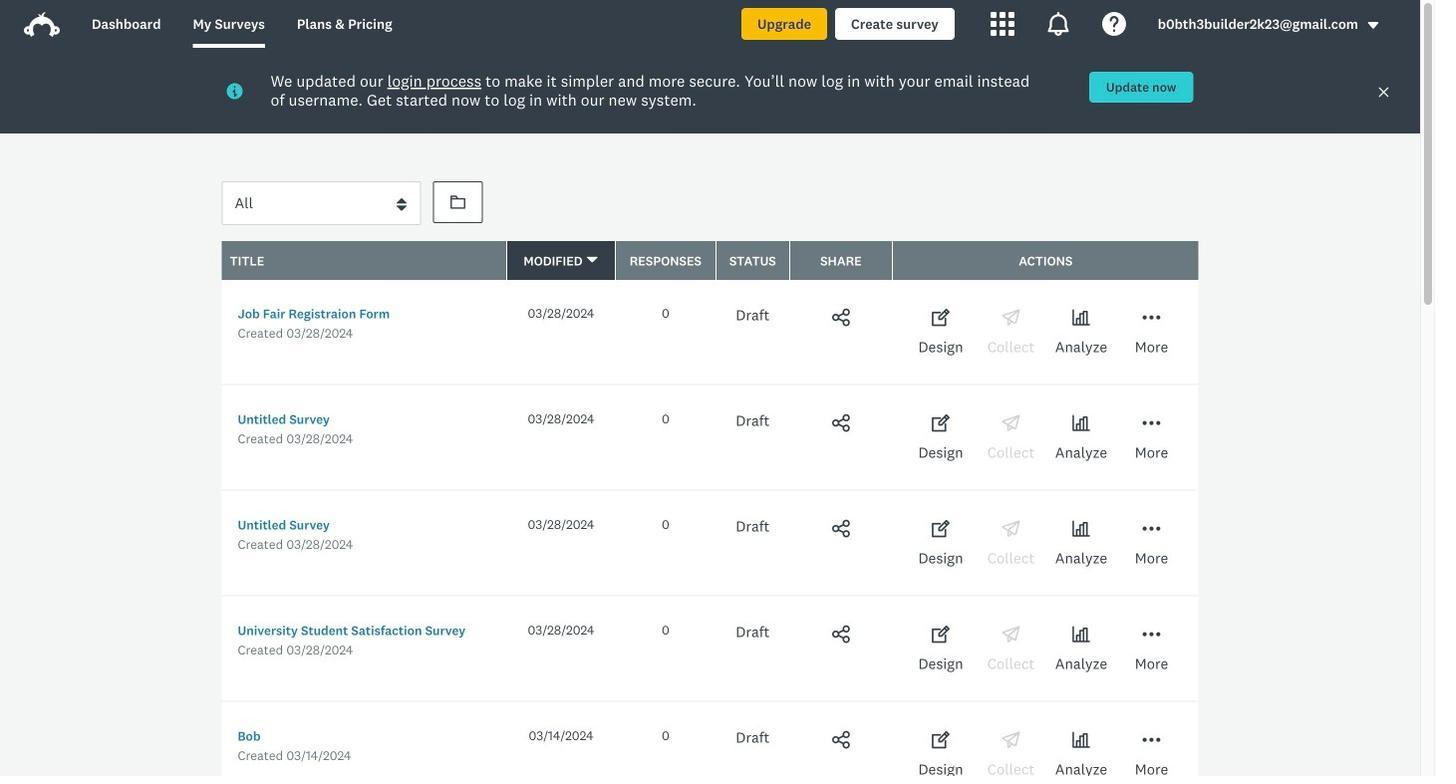 Task type: describe. For each thing, give the bounding box(es) containing it.
2 products icon image from the left
[[1047, 12, 1071, 36]]

help icon image
[[1103, 12, 1126, 36]]

surveymonkey logo image
[[24, 12, 60, 37]]



Task type: locate. For each thing, give the bounding box(es) containing it.
0 horizontal spatial products icon image
[[991, 12, 1015, 36]]

x image
[[1378, 86, 1391, 99]]

products icon image
[[991, 12, 1015, 36], [1047, 12, 1071, 36]]

1 horizontal spatial products icon image
[[1047, 12, 1071, 36]]

1 products icon image from the left
[[991, 12, 1015, 36]]

dropdown arrow image
[[1367, 18, 1381, 32]]



Task type: vqa. For each thing, say whether or not it's contained in the screenshot.
Dropdown Arrow icon
yes



